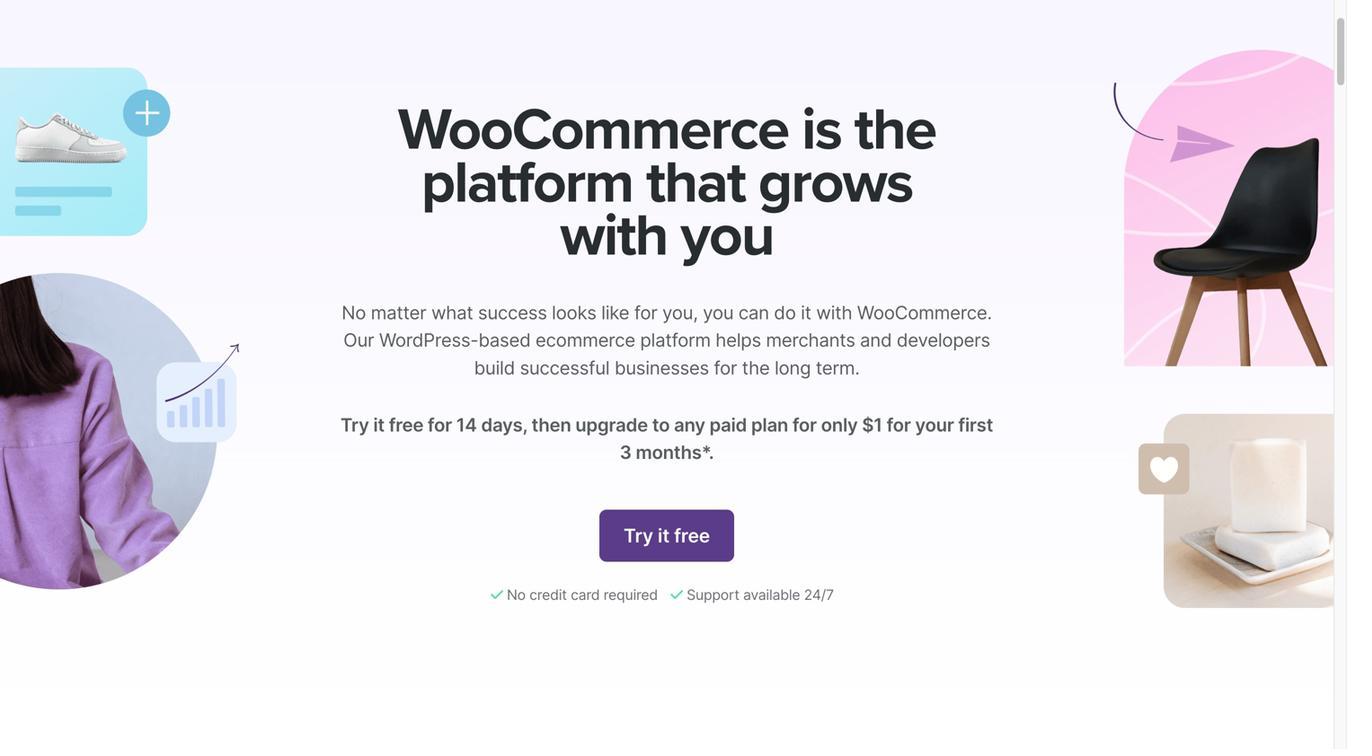 Task type: describe. For each thing, give the bounding box(es) containing it.
build
[[474, 357, 515, 379]]

no for no matter what success looks like for you, you can do it with woocommerce. our wordpress-based ecommerce platform helps merchants and developers build successful businesses for the long term.
[[342, 301, 366, 324]]

no credit card required
[[503, 586, 662, 604]]

try for try it free
[[624, 524, 653, 547]]

try it free for 14 days, then upgrade to any paid plan for only $1 for your first 3 months*.
[[340, 414, 993, 464]]

do
[[774, 301, 796, 324]]

check image
[[491, 588, 503, 602]]

matter
[[371, 301, 426, 324]]

wordpress-
[[379, 329, 478, 352]]

support available 24/7
[[683, 586, 834, 604]]

for left only
[[793, 414, 817, 436]]

with
[[816, 301, 852, 324]]

available
[[743, 586, 800, 604]]

merchants
[[766, 329, 855, 352]]

for left 14
[[428, 414, 452, 436]]

try it free link
[[599, 510, 734, 562]]

card
[[571, 586, 600, 604]]

and
[[860, 329, 892, 352]]

3
[[620, 441, 631, 464]]

can
[[739, 301, 769, 324]]

you,
[[662, 301, 698, 324]]

businesses
[[615, 357, 709, 379]]

credit
[[529, 586, 567, 604]]

is
[[802, 95, 841, 165]]

to
[[652, 414, 670, 436]]

first
[[958, 414, 993, 436]]

try it free
[[624, 524, 710, 547]]

helps
[[716, 329, 761, 352]]

the inside woocommerce is the platform that grows with you
[[854, 95, 936, 165]]

for right the '$1'
[[887, 414, 911, 436]]

our
[[343, 329, 374, 352]]

what
[[431, 301, 473, 324]]

woocommerce
[[398, 95, 788, 165]]

no matter what success looks like for you, you can do it with woocommerce. our wordpress-based ecommerce platform helps merchants and developers build successful businesses for the long term.
[[342, 301, 992, 379]]

only
[[821, 414, 858, 436]]



Task type: locate. For each thing, give the bounding box(es) containing it.
required
[[604, 586, 658, 604]]

free up check icon at bottom
[[674, 524, 710, 547]]

any
[[674, 414, 705, 436]]

it inside try it free for 14 days, then upgrade to any paid plan for only $1 for your first 3 months*.
[[373, 414, 385, 436]]

1 horizontal spatial the
[[854, 95, 936, 165]]

your
[[915, 414, 954, 436]]

support
[[687, 586, 739, 604]]

success
[[478, 301, 547, 324]]

it up "required"
[[658, 524, 670, 547]]

no for no credit card required
[[507, 586, 526, 604]]

no
[[342, 301, 366, 324], [507, 586, 526, 604]]

24/7
[[804, 586, 834, 604]]

try down our
[[340, 414, 369, 436]]

14
[[456, 414, 477, 436]]

platform inside woocommerce is the platform that grows with you
[[421, 148, 633, 218]]

1 horizontal spatial no
[[507, 586, 526, 604]]

months*.
[[636, 441, 714, 464]]

1 vertical spatial platform
[[640, 329, 711, 352]]

no inside the no matter what success looks like for you, you can do it with woocommerce. our wordpress-based ecommerce platform helps merchants and developers build successful businesses for the long term.
[[342, 301, 366, 324]]

0 vertical spatial free
[[389, 414, 423, 436]]

try
[[340, 414, 369, 436], [624, 524, 653, 547]]

it for try it free for 14 days, then upgrade to any paid plan for only $1 for your first 3 months*.
[[373, 414, 385, 436]]

platform inside the no matter what success looks like for you, you can do it with woocommerce. our wordpress-based ecommerce platform helps merchants and developers build successful businesses for the long term.
[[640, 329, 711, 352]]

you
[[703, 301, 734, 324]]

0 vertical spatial try
[[340, 414, 369, 436]]

$1
[[862, 414, 882, 436]]

platform
[[421, 148, 633, 218], [640, 329, 711, 352]]

the inside the no matter what success looks like for you, you can do it with woocommerce. our wordpress-based ecommerce platform helps merchants and developers build successful businesses for the long term.
[[742, 357, 770, 379]]

plan
[[751, 414, 788, 436]]

0 vertical spatial it
[[801, 301, 811, 324]]

1 horizontal spatial platform
[[640, 329, 711, 352]]

0 horizontal spatial no
[[342, 301, 366, 324]]

based
[[478, 329, 531, 352]]

ecommerce
[[536, 329, 635, 352]]

developers
[[897, 329, 990, 352]]

paid
[[710, 414, 747, 436]]

then
[[532, 414, 571, 436]]

for
[[634, 301, 657, 324], [714, 357, 737, 379], [428, 414, 452, 436], [793, 414, 817, 436], [887, 414, 911, 436]]

1 vertical spatial the
[[742, 357, 770, 379]]

no right check image
[[507, 586, 526, 604]]

that
[[646, 148, 745, 218]]

free for try it free for 14 days, then upgrade to any paid plan for only $1 for your first 3 months*.
[[389, 414, 423, 436]]

try up "required"
[[624, 524, 653, 547]]

0 vertical spatial no
[[342, 301, 366, 324]]

it
[[801, 301, 811, 324], [373, 414, 385, 436], [658, 524, 670, 547]]

0 horizontal spatial try
[[340, 414, 369, 436]]

1 horizontal spatial it
[[658, 524, 670, 547]]

1 horizontal spatial try
[[624, 524, 653, 547]]

grows
[[758, 148, 912, 218]]

0 horizontal spatial it
[[373, 414, 385, 436]]

no up our
[[342, 301, 366, 324]]

try inside try it free for 14 days, then upgrade to any paid plan for only $1 for your first 3 months*.
[[340, 414, 369, 436]]

0 horizontal spatial the
[[742, 357, 770, 379]]

woocommerce.
[[857, 301, 992, 324]]

try for try it free for 14 days, then upgrade to any paid plan for only $1 for your first 3 months*.
[[340, 414, 369, 436]]

2 horizontal spatial it
[[801, 301, 811, 324]]

like
[[601, 301, 629, 324]]

woocommerce is the platform that grows with you
[[398, 95, 936, 271]]

1 horizontal spatial free
[[674, 524, 710, 547]]

successful
[[520, 357, 610, 379]]

with you
[[560, 201, 773, 271]]

0 vertical spatial platform
[[421, 148, 633, 218]]

the right is
[[854, 95, 936, 165]]

upgrade
[[575, 414, 648, 436]]

1 vertical spatial free
[[674, 524, 710, 547]]

looks
[[552, 301, 596, 324]]

it inside the no matter what success looks like for you, you can do it with woocommerce. our wordpress-based ecommerce platform helps merchants and developers build successful businesses for the long term.
[[801, 301, 811, 324]]

2 vertical spatial it
[[658, 524, 670, 547]]

0 vertical spatial the
[[854, 95, 936, 165]]

long term.
[[775, 357, 860, 379]]

1 vertical spatial try
[[624, 524, 653, 547]]

for right like
[[634, 301, 657, 324]]

1 vertical spatial no
[[507, 586, 526, 604]]

it down our
[[373, 414, 385, 436]]

it for try it free
[[658, 524, 670, 547]]

it right the do
[[801, 301, 811, 324]]

free inside try it free for 14 days, then upgrade to any paid plan for only $1 for your first 3 months*.
[[389, 414, 423, 436]]

check image
[[671, 588, 683, 602]]

days,
[[481, 414, 527, 436]]

free
[[389, 414, 423, 436], [674, 524, 710, 547]]

free for try it free
[[674, 524, 710, 547]]

0 horizontal spatial free
[[389, 414, 423, 436]]

0 horizontal spatial platform
[[421, 148, 633, 218]]

1 vertical spatial it
[[373, 414, 385, 436]]

the
[[854, 95, 936, 165], [742, 357, 770, 379]]

free left 14
[[389, 414, 423, 436]]

the down helps
[[742, 357, 770, 379]]

for down helps
[[714, 357, 737, 379]]



Task type: vqa. For each thing, say whether or not it's contained in the screenshot.
rightmost "the"
yes



